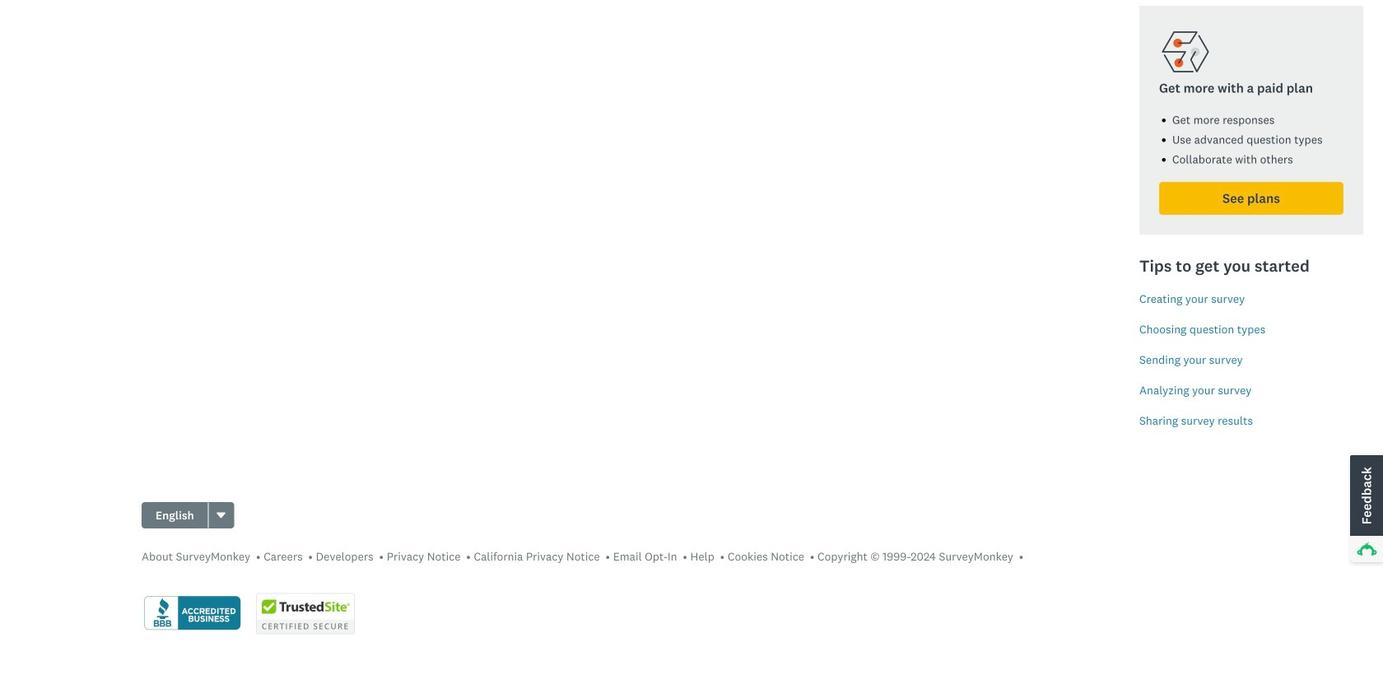 Task type: describe. For each thing, give the bounding box(es) containing it.
response based pricing icon image
[[1160, 26, 1212, 78]]

trustedsite helps keep you safe from identity theft, credit card fraud, spyware, spam, viruses and online scams image
[[256, 593, 355, 635]]

click to verify bbb accreditation and to see a bbb report. image
[[142, 595, 243, 633]]



Task type: vqa. For each thing, say whether or not it's contained in the screenshot.
1st Warning image from right
no



Task type: locate. For each thing, give the bounding box(es) containing it.
language dropdown image
[[216, 510, 227, 521], [217, 513, 226, 518]]

group
[[142, 502, 234, 529]]



